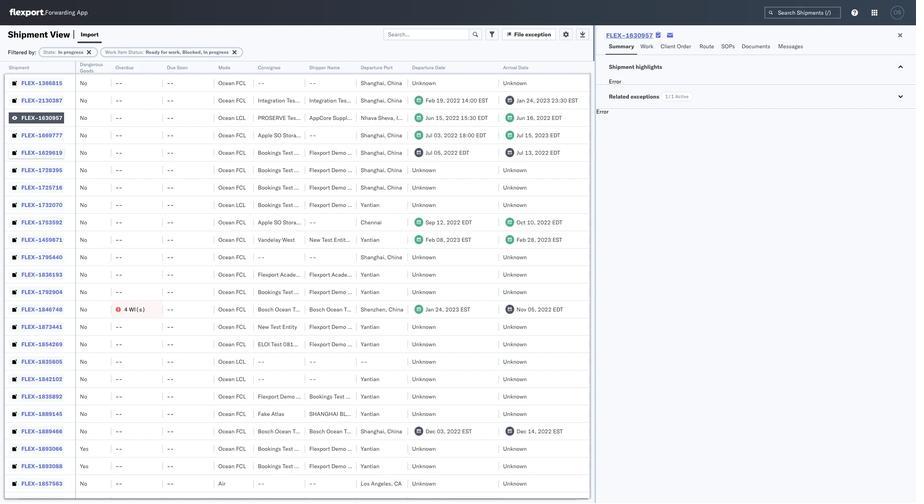 Task type: locate. For each thing, give the bounding box(es) containing it.
flex-1792904
[[21, 288, 62, 296]]

0 horizontal spatial work
[[105, 49, 116, 55]]

flex- inside flex-1629619 button
[[21, 149, 38, 156]]

05, down jul 03, 2022 18:00 edt
[[434, 149, 443, 156]]

use) for shanghai, china
[[329, 132, 343, 139]]

flexport for 1792904
[[310, 288, 330, 296]]

2 departure from the left
[[413, 65, 434, 70]]

4 shanghai, china from the top
[[361, 149, 403, 156]]

0 horizontal spatial 24,
[[436, 306, 444, 313]]

state : in progress
[[43, 49, 83, 55]]

flex- down flex-2130387 button
[[21, 114, 38, 121]]

flex-1846748
[[21, 306, 62, 313]]

forwarding app link
[[10, 9, 88, 17]]

flex- inside flex-1835605 button
[[21, 358, 38, 365]]

ltd
[[352, 114, 360, 121]]

no for flex-2130387
[[80, 97, 87, 104]]

1 vertical spatial new
[[258, 323, 269, 330]]

flex-1889466 button
[[9, 426, 64, 437]]

0 horizontal spatial jun
[[426, 114, 435, 121]]

20 no from the top
[[80, 410, 87, 418]]

flex-1725716 button
[[9, 182, 64, 193]]

flex- inside flex-1873441 button
[[21, 323, 38, 330]]

resize handle column header for shipper name
[[348, 61, 357, 503]]

fcl for flex-1873441
[[236, 323, 246, 330]]

ocean for 1854269
[[219, 341, 235, 348]]

4 shanghai, from the top
[[361, 149, 386, 156]]

so down proserve
[[274, 132, 282, 139]]

feb for feb 08, 2023 est
[[426, 236, 435, 243]]

unknown
[[413, 79, 436, 87], [504, 79, 527, 87], [413, 166, 436, 174], [504, 166, 527, 174], [413, 184, 436, 191], [504, 184, 527, 191], [413, 201, 436, 208], [504, 201, 527, 208], [413, 254, 436, 261], [504, 254, 527, 261], [413, 271, 436, 278], [504, 271, 527, 278], [413, 288, 436, 296], [504, 288, 527, 296], [413, 323, 436, 330], [504, 323, 527, 330], [413, 341, 436, 348], [504, 341, 527, 348], [413, 358, 436, 365], [504, 358, 527, 365], [413, 376, 436, 383], [504, 376, 527, 383], [413, 393, 436, 400], [504, 393, 527, 400], [413, 410, 436, 418], [504, 410, 527, 418], [413, 445, 436, 452], [504, 445, 527, 452], [413, 463, 436, 470], [504, 463, 527, 470], [413, 480, 436, 487], [504, 480, 527, 487]]

edt right 15:30
[[478, 114, 488, 121]]

progress
[[64, 49, 83, 55], [209, 49, 229, 55]]

flexport demo shipper co. for 1792904
[[310, 288, 377, 296]]

0 horizontal spatial 1630957
[[38, 114, 62, 121]]

15, for jul
[[525, 132, 534, 139]]

ocean lcl
[[219, 114, 246, 121], [219, 201, 246, 208], [219, 358, 246, 365], [219, 376, 246, 383]]

fcl for flex-1889466
[[236, 428, 246, 435]]

flex- inside flex-1846748 button
[[21, 306, 38, 313]]

0 horizontal spatial academy
[[280, 271, 303, 278]]

shipment
[[8, 29, 48, 40], [610, 63, 635, 70], [9, 65, 29, 70]]

shipper inside button
[[310, 65, 326, 70]]

jul 03, 2022 18:00 edt
[[426, 132, 487, 139]]

05, for jul
[[434, 149, 443, 156]]

1 horizontal spatial date
[[519, 65, 529, 70]]

flexport for 1893088
[[310, 463, 330, 470]]

work left item
[[105, 49, 116, 55]]

flex- for flex-1366815 button
[[21, 79, 38, 87]]

flexport. image
[[10, 9, 45, 17]]

new up eloi at bottom
[[258, 323, 269, 330]]

china for flex-1366815
[[388, 79, 403, 87]]

shipper for flex-1854269
[[348, 341, 367, 348]]

16 ocean fcl from the top
[[219, 410, 246, 418]]

0 vertical spatial jan
[[517, 97, 525, 104]]

yantian
[[361, 201, 380, 208], [361, 236, 380, 243], [361, 271, 380, 278], [361, 288, 380, 296], [361, 323, 380, 330], [361, 341, 380, 348], [361, 376, 380, 383], [361, 393, 380, 400], [361, 410, 380, 418], [361, 445, 380, 452], [361, 463, 380, 470]]

flex- inside flex-1366815 button
[[21, 79, 38, 87]]

resize handle column header for departure port
[[399, 61, 409, 503]]

jul left 13,
[[517, 149, 524, 156]]

flex-1889145
[[21, 410, 62, 418]]

0 vertical spatial apple so storage (do not use)
[[258, 132, 343, 139]]

shanghai bluetech co., ltd
[[310, 410, 392, 418]]

est for jan 24, 2023 est
[[461, 306, 471, 313]]

1 vertical spatial jan
[[426, 306, 434, 313]]

date
[[436, 65, 446, 70], [519, 65, 529, 70]]

2 : from the left
[[142, 49, 144, 55]]

0 horizontal spatial in
[[58, 49, 63, 55]]

Search Shipments (/) text field
[[765, 7, 842, 19]]

feb left 28,
[[517, 236, 526, 243]]

error
[[610, 78, 622, 85], [597, 108, 609, 115]]

3 shanghai, china from the top
[[361, 132, 403, 139]]

academy
[[280, 271, 303, 278], [332, 271, 355, 278]]

shipment inside shipment highlights button
[[610, 63, 635, 70]]

co. for 1792904
[[369, 288, 377, 296]]

14 fcl from the top
[[236, 341, 246, 348]]

jul for jul 05, 2022 edt
[[426, 149, 433, 156]]

ocean for 1728395
[[219, 166, 235, 174]]

1 horizontal spatial 1630957
[[626, 31, 654, 39]]

0 horizontal spatial departure
[[361, 65, 383, 70]]

1 apple so storage (do not use) from the top
[[258, 132, 343, 139]]

flexport for 1728395
[[310, 166, 330, 174]]

ocean fcl for flex-1459871
[[219, 236, 246, 243]]

flex- down flex-1893066 button
[[21, 463, 38, 470]]

5 ocean fcl from the top
[[219, 166, 246, 174]]

1 vertical spatial 05,
[[528, 306, 537, 313]]

flex- up flex-1889145 button
[[21, 393, 38, 400]]

1893088
[[38, 463, 62, 470]]

flex- for "flex-1753592" button
[[21, 219, 38, 226]]

1 vertical spatial not
[[317, 219, 328, 226]]

entity left 2
[[334, 236, 349, 243]]

fcl for flex-1835892
[[236, 393, 246, 400]]

4 ocean lcl from the top
[[219, 376, 246, 383]]

7 no from the top
[[80, 184, 87, 191]]

shipment up "by:"
[[8, 29, 48, 40]]

1 horizontal spatial :
[[142, 49, 144, 55]]

19 fcl from the top
[[236, 463, 246, 470]]

0 vertical spatial yes
[[80, 445, 89, 452]]

demo for 1893088
[[332, 463, 346, 470]]

due soon
[[167, 65, 188, 70]]

academy right inc.
[[332, 271, 355, 278]]

flexport for 1893066
[[310, 445, 330, 452]]

1854269
[[38, 341, 62, 348]]

flex- inside flex-1835892 button
[[21, 393, 38, 400]]

flex- down flex-1836193 button
[[21, 288, 38, 296]]

3 lcl from the top
[[236, 358, 246, 365]]

flex- up the flex-1459871 button
[[21, 219, 38, 226]]

1 not from the top
[[317, 132, 328, 139]]

24,
[[527, 97, 535, 104], [436, 306, 444, 313]]

flex- inside flex-2130387 button
[[21, 97, 38, 104]]

0 horizontal spatial entity
[[283, 323, 297, 330]]

2 apple from the top
[[258, 219, 273, 226]]

flexport for 1873441
[[310, 323, 330, 330]]

0 vertical spatial flex-1630957
[[607, 31, 654, 39]]

appcore supply ltd
[[310, 114, 360, 121]]

ocean lcl for flex-1732070
[[219, 201, 246, 208]]

bookings test consignee for flex-1893066
[[258, 445, 321, 452]]

3 fcl from the top
[[236, 132, 246, 139]]

fcl for flex-1669777
[[236, 132, 246, 139]]

forwarding app
[[45, 9, 88, 16]]

edt down 18:00
[[460, 149, 470, 156]]

1 vertical spatial (do
[[304, 219, 315, 226]]

ocean for 1836193
[[219, 271, 235, 278]]

ocean fcl for flex-1854269
[[219, 341, 246, 348]]

0 horizontal spatial error
[[597, 108, 609, 115]]

9 fcl from the top
[[236, 254, 246, 261]]

summary button
[[606, 39, 638, 55]]

(do up new test entity 2
[[304, 219, 315, 226]]

2
[[350, 236, 354, 243]]

edt right nov
[[554, 306, 564, 313]]

bosch ocean test down shanghai
[[310, 428, 355, 435]]

2 use) from the top
[[329, 219, 343, 226]]

1 horizontal spatial entity
[[334, 236, 349, 243]]

3 yantian from the top
[[361, 271, 380, 278]]

4 resize handle column header from the left
[[205, 61, 215, 503]]

flex- up flex-1836193 button
[[21, 254, 38, 261]]

flex- for the "flex-1630957" 'button'
[[21, 114, 38, 121]]

flex- down flex-1893088 button
[[21, 480, 38, 487]]

8 yantian from the top
[[361, 393, 380, 400]]

2 progress from the left
[[209, 49, 229, 55]]

jan for jan 24, 2023 23:30 est
[[517, 97, 525, 104]]

Search... text field
[[384, 28, 470, 40]]

bookings test consignee for flex-1725716
[[258, 184, 321, 191]]

0 vertical spatial so
[[274, 132, 282, 139]]

--
[[116, 79, 122, 87], [167, 79, 174, 87], [258, 79, 265, 87], [310, 79, 316, 87], [116, 97, 122, 104], [167, 97, 174, 104], [116, 114, 122, 121], [167, 114, 174, 121], [116, 132, 122, 139], [167, 132, 174, 139], [310, 132, 316, 139], [116, 149, 122, 156], [167, 149, 174, 156], [116, 166, 122, 174], [167, 166, 174, 174], [116, 184, 122, 191], [167, 184, 174, 191], [116, 201, 122, 208], [167, 201, 174, 208], [116, 219, 122, 226], [167, 219, 174, 226], [310, 219, 316, 226], [116, 236, 122, 243], [167, 236, 174, 243], [116, 254, 122, 261], [167, 254, 174, 261], [258, 254, 265, 261], [310, 254, 316, 261], [116, 271, 122, 278], [167, 271, 174, 278], [116, 288, 122, 296], [167, 288, 174, 296], [167, 306, 174, 313], [116, 323, 122, 330], [167, 323, 174, 330], [116, 341, 122, 348], [167, 341, 174, 348], [116, 358, 122, 365], [167, 358, 174, 365], [258, 358, 265, 365], [310, 358, 316, 365], [361, 358, 368, 365], [116, 376, 122, 383], [167, 376, 174, 383], [258, 376, 265, 383], [310, 376, 316, 383], [116, 393, 122, 400], [167, 393, 174, 400], [116, 410, 122, 418], [167, 410, 174, 418], [116, 428, 122, 435], [167, 428, 174, 435], [116, 445, 122, 452], [167, 445, 174, 452], [116, 463, 122, 470], [167, 463, 174, 470], [116, 480, 122, 487], [167, 480, 174, 487], [258, 480, 265, 487], [310, 480, 316, 487]]

flex- up flex-1835605 button
[[21, 341, 38, 348]]

flex- inside flex-1836193 button
[[21, 271, 38, 278]]

9 yantian from the top
[[361, 410, 380, 418]]

co. for 1728395
[[369, 166, 377, 174]]

15, for jun
[[436, 114, 445, 121]]

shipper for flex-1893088
[[348, 463, 367, 470]]

no for flex-1873441
[[80, 323, 87, 330]]

10 fcl from the top
[[236, 271, 246, 278]]

3 no from the top
[[80, 114, 87, 121]]

05, right nov
[[528, 306, 537, 313]]

flex- for flex-1732070 button
[[21, 201, 38, 208]]

edt down jun 16, 2022 edt
[[551, 132, 561, 139]]

use) up new test entity 2
[[329, 219, 343, 226]]

apple up the vandelay
[[258, 219, 273, 226]]

17 no from the top
[[80, 358, 87, 365]]

1629619
[[38, 149, 62, 156]]

18:00
[[460, 132, 475, 139]]

edt down 23:30
[[552, 114, 563, 121]]

flex-1835892
[[21, 393, 62, 400]]

shanghai, china for flex-1366815
[[361, 79, 403, 87]]

shipper for flex-1725716
[[348, 184, 367, 191]]

6 ocean fcl from the top
[[219, 184, 246, 191]]

12 ocean fcl from the top
[[219, 306, 246, 313]]

vandelay west
[[258, 236, 295, 243]]

apple so storage (do not use) up west
[[258, 219, 343, 226]]

18 ocean fcl from the top
[[219, 445, 246, 452]]

flex- for flex-1842102 'button'
[[21, 376, 38, 383]]

flexport demo shipper co. for 1893066
[[310, 445, 377, 452]]

7 shanghai, china from the top
[[361, 254, 403, 261]]

17 fcl from the top
[[236, 428, 246, 435]]

1 vertical spatial apple
[[258, 219, 273, 226]]

1 horizontal spatial progress
[[209, 49, 229, 55]]

flex- for flex-1835605 button
[[21, 358, 38, 365]]

route
[[700, 43, 715, 50]]

2 yantian from the top
[[361, 236, 380, 243]]

19 ocean fcl from the top
[[219, 463, 246, 470]]

1 vertical spatial use)
[[329, 219, 343, 226]]

shanghai, china for flex-2130387
[[361, 97, 403, 104]]

arrival date
[[504, 65, 529, 70]]

work down flex-1630957 link at top right
[[641, 43, 654, 50]]

flex- inside flex-1842102 'button'
[[21, 376, 38, 383]]

-
[[116, 79, 119, 87], [119, 79, 122, 87], [167, 79, 171, 87], [171, 79, 174, 87], [258, 79, 262, 87], [262, 79, 265, 87], [310, 79, 313, 87], [313, 79, 316, 87], [116, 97, 119, 104], [119, 97, 122, 104], [167, 97, 171, 104], [171, 97, 174, 104], [116, 114, 119, 121], [119, 114, 122, 121], [167, 114, 171, 121], [171, 114, 174, 121], [116, 132, 119, 139], [119, 132, 122, 139], [167, 132, 171, 139], [171, 132, 174, 139], [310, 132, 313, 139], [313, 132, 316, 139], [116, 149, 119, 156], [119, 149, 122, 156], [167, 149, 171, 156], [171, 149, 174, 156], [116, 166, 119, 174], [119, 166, 122, 174], [167, 166, 171, 174], [171, 166, 174, 174], [116, 184, 119, 191], [119, 184, 122, 191], [167, 184, 171, 191], [171, 184, 174, 191], [116, 201, 119, 208], [119, 201, 122, 208], [167, 201, 171, 208], [171, 201, 174, 208], [116, 219, 119, 226], [119, 219, 122, 226], [167, 219, 171, 226], [171, 219, 174, 226], [310, 219, 313, 226], [313, 219, 316, 226], [116, 236, 119, 243], [119, 236, 122, 243], [167, 236, 171, 243], [171, 236, 174, 243], [116, 254, 119, 261], [119, 254, 122, 261], [167, 254, 171, 261], [171, 254, 174, 261], [258, 254, 262, 261], [262, 254, 265, 261], [310, 254, 313, 261], [313, 254, 316, 261], [116, 271, 119, 278], [119, 271, 122, 278], [167, 271, 171, 278], [171, 271, 174, 278], [116, 288, 119, 296], [119, 288, 122, 296], [167, 288, 171, 296], [171, 288, 174, 296], [167, 306, 171, 313], [171, 306, 174, 313], [116, 323, 119, 330], [119, 323, 122, 330], [167, 323, 171, 330], [171, 323, 174, 330], [116, 341, 119, 348], [119, 341, 122, 348], [167, 341, 171, 348], [171, 341, 174, 348], [116, 358, 119, 365], [119, 358, 122, 365], [167, 358, 171, 365], [171, 358, 174, 365], [258, 358, 262, 365], [262, 358, 265, 365], [310, 358, 313, 365], [313, 358, 316, 365], [361, 358, 365, 365], [365, 358, 368, 365], [116, 376, 119, 383], [119, 376, 122, 383], [167, 376, 171, 383], [171, 376, 174, 383], [258, 376, 262, 383], [262, 376, 265, 383], [310, 376, 313, 383], [313, 376, 316, 383], [116, 393, 119, 400], [119, 393, 122, 400], [167, 393, 171, 400], [171, 393, 174, 400], [116, 410, 119, 418], [119, 410, 122, 418], [167, 410, 171, 418], [171, 410, 174, 418], [116, 428, 119, 435], [119, 428, 122, 435], [167, 428, 171, 435], [171, 428, 174, 435], [116, 445, 119, 452], [119, 445, 122, 452], [167, 445, 171, 452], [171, 445, 174, 452], [116, 463, 119, 470], [119, 463, 122, 470], [167, 463, 171, 470], [171, 463, 174, 470], [116, 480, 119, 487], [119, 480, 122, 487], [167, 480, 171, 487], [171, 480, 174, 487], [258, 480, 262, 487], [262, 480, 265, 487], [310, 480, 313, 487], [313, 480, 316, 487]]

1 vertical spatial yes
[[80, 463, 89, 470]]

edt up "feb 08, 2023 est"
[[462, 219, 472, 226]]

1 horizontal spatial error
[[610, 78, 622, 85]]

2 lcl from the top
[[236, 201, 246, 208]]

flex- for flex-1835892 button
[[21, 393, 38, 400]]

flex- down flex-1366815 button
[[21, 97, 38, 104]]

ocean for 1846748
[[219, 306, 235, 313]]

flex- up summary
[[607, 31, 626, 39]]

jan 24, 2023 23:30 est
[[517, 97, 579, 104]]

flex- inside "flex-1753592" button
[[21, 219, 38, 226]]

flex- up flex-1728395 "button"
[[21, 149, 38, 156]]

not up new test entity 2
[[317, 219, 328, 226]]

flex-1630957
[[607, 31, 654, 39], [21, 114, 62, 121]]

16 no from the top
[[80, 341, 87, 348]]

progress up dangerous at top
[[64, 49, 83, 55]]

1 so from the top
[[274, 132, 282, 139]]

demo for 1792904
[[332, 288, 346, 296]]

4 lcl from the top
[[236, 376, 246, 383]]

0 vertical spatial not
[[317, 132, 328, 139]]

flex- inside the "flex-1630957" 'button'
[[21, 114, 38, 121]]

flex- down flex-1835892 button
[[21, 410, 38, 418]]

18 no from the top
[[80, 376, 87, 383]]

china for flex-1725716
[[388, 184, 403, 191]]

flex- inside flex-1854269 button
[[21, 341, 38, 348]]

0 horizontal spatial date
[[436, 65, 446, 70]]

documents button
[[739, 39, 776, 55]]

2 not from the top
[[317, 219, 328, 226]]

0 vertical spatial storage
[[283, 132, 302, 139]]

shipment down summary button
[[610, 63, 635, 70]]

ocean fcl for flex-1846748
[[219, 306, 246, 313]]

jan for jan 24, 2023 est
[[426, 306, 434, 313]]

2 apple so storage (do not use) from the top
[[258, 219, 343, 226]]

edt
[[478, 114, 488, 121], [552, 114, 563, 121], [476, 132, 487, 139], [551, 132, 561, 139], [460, 149, 470, 156], [551, 149, 561, 156], [462, 219, 472, 226], [553, 219, 563, 226], [554, 306, 564, 313]]

flex- inside flex-1889466 button
[[21, 428, 38, 435]]

2 date from the left
[[519, 65, 529, 70]]

ocean for 1630957
[[219, 114, 235, 121]]

flexport demo shipper co. for 1732070
[[310, 201, 377, 208]]

5 no from the top
[[80, 149, 87, 156]]

1630957 up 1669777 at left
[[38, 114, 62, 121]]

4 fcl from the top
[[236, 149, 246, 156]]

academy left (us)
[[280, 271, 303, 278]]

flex- up flex-1835892 button
[[21, 376, 38, 383]]

flex- inside button
[[21, 236, 38, 243]]

1 horizontal spatial in
[[204, 49, 208, 55]]

new right west
[[310, 236, 321, 243]]

0 vertical spatial 05,
[[434, 149, 443, 156]]

entity
[[334, 236, 349, 243], [283, 323, 297, 330]]

1 horizontal spatial 15,
[[525, 132, 534, 139]]

3 shanghai, from the top
[[361, 132, 386, 139]]

0 horizontal spatial flex-1630957
[[21, 114, 62, 121]]

flex- inside flex-1792904 button
[[21, 288, 38, 296]]

1 vertical spatial flex-1630957
[[21, 114, 62, 121]]

fcl
[[236, 79, 246, 87], [236, 97, 246, 104], [236, 132, 246, 139], [236, 149, 246, 156], [236, 166, 246, 174], [236, 184, 246, 191], [236, 219, 246, 226], [236, 236, 246, 243], [236, 254, 246, 261], [236, 271, 246, 278], [236, 288, 246, 296], [236, 306, 246, 313], [236, 323, 246, 330], [236, 341, 246, 348], [236, 393, 246, 400], [236, 410, 246, 418], [236, 428, 246, 435], [236, 445, 246, 452], [236, 463, 246, 470]]

flex- down flex-1629619 button
[[21, 166, 38, 174]]

1 vertical spatial error
[[597, 108, 609, 115]]

jun left 16,
[[517, 114, 526, 121]]

jul for jul 13, 2022 edt
[[517, 149, 524, 156]]

1 dec from the left
[[426, 428, 436, 435]]

(us)
[[305, 271, 319, 278]]

1732070
[[38, 201, 62, 208]]

edt up "feb 28, 2023 est"
[[553, 219, 563, 226]]

1 horizontal spatial jun
[[517, 114, 526, 121]]

15 ocean fcl from the top
[[219, 393, 246, 400]]

storage down proserve test account
[[283, 132, 302, 139]]

use) down appcore supply ltd
[[329, 132, 343, 139]]

fcl for flex-1725716
[[236, 184, 246, 191]]

departure left "port"
[[361, 65, 383, 70]]

16 fcl from the top
[[236, 410, 246, 418]]

1 horizontal spatial 24,
[[527, 97, 535, 104]]

flex- inside flex-1889145 button
[[21, 410, 38, 418]]

fake atlas
[[258, 410, 285, 418]]

flex- down flex-1728395 "button"
[[21, 184, 38, 191]]

8 shanghai, from the top
[[361, 428, 386, 435]]

jul 05, 2022 edt
[[426, 149, 470, 156]]

1 vertical spatial apple so storage (do not use)
[[258, 219, 343, 226]]

15:30
[[461, 114, 477, 121]]

jul up jul 13, 2022 edt
[[517, 132, 524, 139]]

1 horizontal spatial flex-1630957
[[607, 31, 654, 39]]

10 no from the top
[[80, 236, 87, 243]]

15, down the 19,
[[436, 114, 445, 121]]

shanghai, china
[[361, 79, 403, 87], [361, 97, 403, 104], [361, 132, 403, 139], [361, 149, 403, 156], [361, 166, 403, 174], [361, 184, 403, 191], [361, 254, 403, 261], [361, 428, 403, 435]]

1 vertical spatial 15,
[[525, 132, 534, 139]]

bookings for flex-1725716
[[258, 184, 281, 191]]

flex- inside flex-1893088 button
[[21, 463, 38, 470]]

flex- up flex-1893088 button
[[21, 445, 38, 452]]

0 vertical spatial 15,
[[436, 114, 445, 121]]

flex- down "flex-1753592" button
[[21, 236, 38, 243]]

12 fcl from the top
[[236, 306, 246, 313]]

6 fcl from the top
[[236, 184, 246, 191]]

9 ocean fcl from the top
[[219, 254, 246, 261]]

1728395
[[38, 166, 62, 174]]

flex-1630957 up summary
[[607, 31, 654, 39]]

work for work
[[641, 43, 654, 50]]

flex- inside flex-1795440 button
[[21, 254, 38, 261]]

1 horizontal spatial new
[[310, 236, 321, 243]]

feb
[[426, 97, 435, 104], [426, 236, 435, 243], [517, 236, 526, 243]]

flex- for flex-1792904 button
[[21, 288, 38, 296]]

1 jun from the left
[[426, 114, 435, 121]]

shanghai, for flex-1795440
[[361, 254, 386, 261]]

due
[[167, 65, 176, 70]]

entity up 081801
[[283, 323, 297, 330]]

flex- inside flex-1857563 button
[[21, 480, 38, 487]]

6 shanghai, china from the top
[[361, 184, 403, 191]]

so for chennai
[[274, 219, 282, 226]]

flexport demo shipper co. for 1728395
[[310, 166, 377, 174]]

flex-1629619
[[21, 149, 62, 156]]

2 yes from the top
[[80, 463, 89, 470]]

date right the arrival
[[519, 65, 529, 70]]

flex- inside flex-1893066 button
[[21, 445, 38, 452]]

demo
[[332, 149, 346, 156], [332, 166, 346, 174], [332, 184, 346, 191], [332, 201, 346, 208], [332, 288, 346, 296], [332, 323, 346, 330], [332, 341, 346, 348], [280, 393, 295, 400], [332, 445, 346, 452], [332, 463, 346, 470]]

proserve test account
[[258, 114, 321, 121]]

1 horizontal spatial dec
[[517, 428, 527, 435]]

yes right the 1893088
[[80, 463, 89, 470]]

1 vertical spatial 24,
[[436, 306, 444, 313]]

8 ocean fcl from the top
[[219, 236, 246, 243]]

flex- inside flex-1732070 button
[[21, 201, 38, 208]]

filtered
[[8, 49, 27, 56]]

1 academy from the left
[[280, 271, 303, 278]]

1 horizontal spatial work
[[641, 43, 654, 50]]

0 horizontal spatial :
[[55, 49, 56, 55]]

1 yes from the top
[[80, 445, 89, 452]]

demo for 1873441
[[332, 323, 346, 330]]

ocean for 1732070
[[219, 201, 235, 208]]

bosch ocean test up new test entity
[[258, 306, 303, 313]]

storage up west
[[283, 219, 302, 226]]

2 so from the top
[[274, 219, 282, 226]]

2 ocean lcl from the top
[[219, 201, 246, 208]]

5 shanghai, china from the top
[[361, 166, 403, 174]]

flex- up flex-1629619 button
[[21, 132, 38, 139]]

shanghai, for flex-1725716
[[361, 184, 386, 191]]

4 yantian from the top
[[361, 288, 380, 296]]

11 ocean fcl from the top
[[219, 288, 246, 296]]

progress up the mode
[[209, 49, 229, 55]]

15 no from the top
[[80, 323, 87, 330]]

flex- up "flex-1753592" button
[[21, 201, 38, 208]]

14 no from the top
[[80, 306, 87, 313]]

1 fcl from the top
[[236, 79, 246, 87]]

1 vertical spatial so
[[274, 219, 282, 226]]

co. for 1629619
[[369, 149, 377, 156]]

0 vertical spatial 24,
[[527, 97, 535, 104]]

departure down search... text box
[[413, 65, 434, 70]]

0 vertical spatial new
[[310, 236, 321, 243]]

2 ocean fcl from the top
[[219, 97, 246, 104]]

flex- down flex-1795440 button
[[21, 271, 38, 278]]

0 vertical spatial use)
[[329, 132, 343, 139]]

resize handle column header for mode
[[245, 61, 254, 503]]

2 resize handle column header from the left
[[102, 61, 112, 503]]

1 vertical spatial 03,
[[437, 428, 446, 435]]

1 shanghai, china from the top
[[361, 79, 403, 87]]

2022 for jun 16, 2022 edt
[[537, 114, 551, 121]]

2 no from the top
[[80, 97, 87, 104]]

1669777
[[38, 132, 62, 139]]

2022 for jul 03, 2022 18:00 edt
[[444, 132, 458, 139]]

feb left 08,
[[426, 236, 435, 243]]

in
[[58, 49, 63, 55], [204, 49, 208, 55]]

flex-1728395
[[21, 166, 62, 174]]

4 no from the top
[[80, 132, 87, 139]]

resize handle column header
[[66, 61, 75, 503], [102, 61, 112, 503], [154, 61, 163, 503], [205, 61, 215, 503], [245, 61, 254, 503], [296, 61, 306, 503], [348, 61, 357, 503], [399, 61, 409, 503], [490, 61, 500, 503], [581, 61, 591, 503]]

so up vandelay west
[[274, 219, 282, 226]]

flex- inside flex-1728395 "button"
[[21, 166, 38, 174]]

0 vertical spatial (do
[[304, 132, 315, 139]]

1 apple from the top
[[258, 132, 273, 139]]

13 no from the top
[[80, 288, 87, 296]]

in right 'blocked,'
[[204, 49, 208, 55]]

1 horizontal spatial 05,
[[528, 306, 537, 313]]

china for flex-1846748
[[389, 306, 404, 313]]

10 yantian from the top
[[361, 445, 380, 452]]

0 horizontal spatial jan
[[426, 306, 434, 313]]

flex-1630957 inside 'button'
[[21, 114, 62, 121]]

2 (do from the top
[[304, 219, 315, 226]]

12,
[[437, 219, 446, 226]]

dangerous
[[80, 61, 103, 67]]

jul up jul 05, 2022 edt
[[426, 132, 433, 139]]

(do down "account"
[[304, 132, 315, 139]]

date up the 19,
[[436, 65, 446, 70]]

ocean for 1889466
[[219, 428, 235, 435]]

yantian for flex-1873441
[[361, 323, 380, 330]]

:
[[55, 49, 56, 55], [142, 49, 144, 55]]

ocean fcl for flex-1629619
[[219, 149, 246, 156]]

7 resize handle column header from the left
[[348, 61, 357, 503]]

1 vertical spatial storage
[[283, 219, 302, 226]]

jun right india in the left top of the page
[[426, 114, 435, 121]]

1 vertical spatial 1630957
[[38, 114, 62, 121]]

5 fcl from the top
[[236, 166, 246, 174]]

ocean for 1459871
[[219, 236, 235, 243]]

co. for 1732070
[[369, 201, 377, 208]]

6 no from the top
[[80, 166, 87, 174]]

1 vertical spatial entity
[[283, 323, 297, 330]]

flex-1725716
[[21, 184, 62, 191]]

apple down proserve
[[258, 132, 273, 139]]

1630957 up summary
[[626, 31, 654, 39]]

shipment down filtered
[[9, 65, 29, 70]]

edt right 18:00
[[476, 132, 487, 139]]

1 horizontal spatial jan
[[517, 97, 525, 104]]

not down appcore
[[317, 132, 328, 139]]

5 shanghai, from the top
[[361, 166, 386, 174]]

shipment highlights
[[610, 63, 663, 70]]

0 horizontal spatial dec
[[426, 428, 436, 435]]

2022 for jul 05, 2022 edt
[[444, 149, 458, 156]]

21 no from the top
[[80, 428, 87, 435]]

yes right 1893066
[[80, 445, 89, 452]]

0 vertical spatial apple
[[258, 132, 273, 139]]

storage for chennai
[[283, 219, 302, 226]]

1 no from the top
[[80, 79, 87, 87]]

flex- down flex-1846748 button
[[21, 323, 38, 330]]

0 horizontal spatial 05,
[[434, 149, 443, 156]]

3 resize handle column header from the left
[[154, 61, 163, 503]]

2 dec from the left
[[517, 428, 527, 435]]

19 no from the top
[[80, 393, 87, 400]]

co. for 1873441
[[369, 323, 377, 330]]

route button
[[697, 39, 719, 55]]

flex- for flex-1889145 button
[[21, 410, 38, 418]]

flex- up flex-1873441 button
[[21, 306, 38, 313]]

consignee for flex-1629619
[[295, 149, 321, 156]]

entity for new test entity 2
[[334, 236, 349, 243]]

flex- down flex-1889145 button
[[21, 428, 38, 435]]

overdue
[[116, 65, 134, 70]]

flex- inside flex-1669777 button
[[21, 132, 38, 139]]

ocean for 2130387
[[219, 97, 235, 104]]

10 ocean fcl from the top
[[219, 271, 246, 278]]

(do
[[304, 132, 315, 139], [304, 219, 315, 226]]

flex- inside flex-1725716 button
[[21, 184, 38, 191]]

5 resize handle column header from the left
[[245, 61, 254, 503]]

2 shanghai, china from the top
[[361, 97, 403, 104]]

0 horizontal spatial progress
[[64, 49, 83, 55]]

flex-1459871
[[21, 236, 62, 243]]

15 fcl from the top
[[236, 393, 246, 400]]

2 storage from the top
[[283, 219, 302, 226]]

in right the state
[[58, 49, 63, 55]]

7 fcl from the top
[[236, 219, 246, 226]]

ocean fcl for flex-1669777
[[219, 132, 246, 139]]

6 resize handle column header from the left
[[296, 61, 306, 503]]

fcl for flex-1459871
[[236, 236, 246, 243]]

new test entity
[[258, 323, 297, 330]]

no for flex-1889145
[[80, 410, 87, 418]]

feb left the 19,
[[426, 97, 435, 104]]

4 ocean fcl from the top
[[219, 149, 246, 156]]

17 ocean fcl from the top
[[219, 428, 246, 435]]

sops
[[722, 43, 736, 50]]

1 horizontal spatial academy
[[332, 271, 355, 278]]

0 vertical spatial 03,
[[434, 132, 443, 139]]

edt down jul 15, 2023 edt on the top right of page
[[551, 149, 561, 156]]

flex-1366815
[[21, 79, 62, 87]]

2023 for jan 24, 2023 est
[[446, 306, 460, 313]]

shanghai,
[[361, 79, 386, 87], [361, 97, 386, 104], [361, 132, 386, 139], [361, 149, 386, 156], [361, 166, 386, 174], [361, 184, 386, 191], [361, 254, 386, 261], [361, 428, 386, 435]]

apple so storage (do not use) down "account"
[[258, 132, 343, 139]]

demo for 1893066
[[332, 445, 346, 452]]

arrival
[[504, 65, 518, 70]]

1 horizontal spatial departure
[[413, 65, 434, 70]]

flex- down shipment button
[[21, 79, 38, 87]]

bosch down (us)
[[310, 306, 325, 313]]

fcl for flex-1366815
[[236, 79, 246, 87]]

work inside button
[[641, 43, 654, 50]]

22 no from the top
[[80, 480, 87, 487]]

feb 08, 2023 est
[[426, 236, 472, 243]]

jul down jul 03, 2022 18:00 edt
[[426, 149, 433, 156]]

inc.
[[320, 271, 330, 278]]

flex- down flex-1854269 button
[[21, 358, 38, 365]]

7 ocean fcl from the top
[[219, 219, 246, 226]]

15, up 13,
[[525, 132, 534, 139]]

0 horizontal spatial 15,
[[436, 114, 445, 121]]

bosch
[[258, 306, 274, 313], [310, 306, 325, 313], [258, 428, 274, 435], [310, 428, 325, 435]]

academy for (sz)
[[332, 271, 355, 278]]

by:
[[29, 49, 36, 56]]

: down view
[[55, 49, 56, 55]]

0 vertical spatial entity
[[334, 236, 349, 243]]

storage
[[283, 132, 302, 139], [283, 219, 302, 226]]

flex-1630957 down flex-2130387
[[21, 114, 62, 121]]

dec 03, 2022 est
[[426, 428, 472, 435]]

flex- for flex-1857563 button
[[21, 480, 38, 487]]

shipment inside shipment button
[[9, 65, 29, 70]]

18 fcl from the top
[[236, 445, 246, 452]]

flex- for flex-1629619 button
[[21, 149, 38, 156]]

shanghai
[[310, 410, 339, 418]]

: left ready
[[142, 49, 144, 55]]

0 horizontal spatial new
[[258, 323, 269, 330]]



Task type: describe. For each thing, give the bounding box(es) containing it.
consignee for flex-1893088
[[295, 463, 321, 470]]

work for work item status : ready for work, blocked, in progress
[[105, 49, 116, 55]]

19,
[[437, 97, 445, 104]]

flex-1889145 button
[[9, 408, 64, 419]]

flex-1630957 button
[[9, 112, 64, 123]]

dangerous goods button
[[76, 60, 109, 74]]

est for dec 03, 2022 est
[[463, 428, 472, 435]]

bosch down shanghai
[[310, 428, 325, 435]]

china for flex-2130387
[[388, 97, 403, 104]]

new for new test entity 2
[[310, 236, 321, 243]]

ocean for 1893066
[[219, 445, 235, 452]]

flex-1854269
[[21, 341, 62, 348]]

shanghai, for flex-1669777
[[361, 132, 386, 139]]

flex-1873441
[[21, 323, 62, 330]]

oct 10, 2022 edt
[[517, 219, 563, 226]]

2023 for feb 28, 2023 est
[[538, 236, 552, 243]]

vandelay
[[258, 236, 281, 243]]

flex- for flex-1725716 button
[[21, 184, 38, 191]]

shipper for flex-1732070
[[348, 201, 367, 208]]

flex-1835892 button
[[9, 391, 64, 402]]

1366815
[[38, 79, 62, 87]]

demo for 1732070
[[332, 201, 346, 208]]

nhava sheva, india
[[361, 114, 409, 121]]

order
[[678, 43, 692, 50]]

no for flex-1889466
[[80, 428, 87, 435]]

2 in from the left
[[204, 49, 208, 55]]

1 : from the left
[[55, 49, 56, 55]]

ocean for 1792904
[[219, 288, 235, 296]]

co.,
[[370, 410, 381, 418]]

oct
[[517, 219, 526, 226]]

flex-1893066 button
[[9, 443, 64, 454]]

1 resize handle column header from the left
[[66, 61, 75, 503]]

demo for 1725716
[[332, 184, 346, 191]]

2022 for sep 12, 2022 edt
[[447, 219, 461, 226]]

1 progress from the left
[[64, 49, 83, 55]]

bosch ocean test down atlas
[[258, 428, 303, 435]]

ocean for 1873441
[[219, 323, 235, 330]]

14:00
[[462, 97, 478, 104]]

yantian for flex-1842102
[[361, 376, 380, 383]]

bosch ocean test down inc.
[[310, 306, 355, 313]]

flex-1846748 button
[[9, 304, 64, 315]]

consignee inside "button"
[[258, 65, 281, 70]]

active
[[676, 93, 689, 99]]

flex-1795440 button
[[9, 252, 64, 263]]

2022 for nov 05, 2022 edt
[[538, 306, 552, 313]]

flex-1857563
[[21, 480, 62, 487]]

work button
[[638, 39, 658, 55]]

eloi test 081801
[[258, 341, 304, 348]]

flexport demo shipper co. for 1873441
[[310, 323, 377, 330]]

2022 for jun 15, 2022 15:30 edt
[[446, 114, 460, 121]]

apple for chennai
[[258, 219, 273, 226]]

flex-1835605 button
[[9, 356, 64, 367]]

view
[[50, 29, 70, 40]]

fcl for flex-1889145
[[236, 410, 246, 418]]

flex- for flex-1854269 button
[[21, 341, 38, 348]]

bookings test consignee for flex-1792904
[[258, 288, 321, 296]]

bosch up new test entity
[[258, 306, 274, 313]]

resize handle column header for consignee
[[296, 61, 306, 503]]

10,
[[528, 219, 536, 226]]

ocean for 1795440
[[219, 254, 235, 261]]

flex- for flex-1846748 button
[[21, 306, 38, 313]]

fcl for flex-1792904
[[236, 288, 246, 296]]

shipper name button
[[306, 63, 349, 71]]

flex-1669777
[[21, 132, 62, 139]]

flex-1753592
[[21, 219, 62, 226]]

shipper for flex-1893066
[[348, 445, 367, 452]]

yantian for flex-1889145
[[361, 410, 380, 418]]

1835605
[[38, 358, 62, 365]]

(do for chennai
[[304, 219, 315, 226]]

no for flex-1842102
[[80, 376, 87, 383]]

flex-1835605
[[21, 358, 62, 365]]

1/1 active
[[666, 93, 689, 99]]

ocean fcl for flex-1795440
[[219, 254, 246, 261]]

flex-1889466
[[21, 428, 62, 435]]

ocean lcl for flex-1835605
[[219, 358, 246, 365]]

1/1
[[666, 93, 675, 99]]

yantian for flex-1459871
[[361, 236, 380, 243]]

1630957 inside 'button'
[[38, 114, 62, 121]]

fcl for flex-1795440
[[236, 254, 246, 261]]

fcl for flex-1728395
[[236, 166, 246, 174]]

consignee button
[[254, 63, 298, 71]]

jun 15, 2022 15:30 edt
[[426, 114, 488, 121]]

dec 14, 2022 est
[[517, 428, 563, 435]]

ocean fcl for flex-1873441
[[219, 323, 246, 330]]

flex-1795440
[[21, 254, 62, 261]]

0 vertical spatial error
[[610, 78, 622, 85]]

yantian for flex-1854269
[[361, 341, 380, 348]]

no for flex-1835892
[[80, 393, 87, 400]]

flexport for 1725716
[[310, 184, 330, 191]]

shanghai, china for flex-1889466
[[361, 428, 403, 435]]

new test entity 2
[[310, 236, 354, 243]]

messages button
[[776, 39, 808, 55]]

port
[[384, 65, 393, 70]]

yantian for flex-1792904
[[361, 288, 380, 296]]

14,
[[528, 428, 537, 435]]

1889145
[[38, 410, 62, 418]]

china for flex-1669777
[[388, 132, 403, 139]]

ocean fcl for flex-1835892
[[219, 393, 246, 400]]

flex-2130387 button
[[9, 95, 64, 106]]

flex-1792904 button
[[9, 286, 64, 298]]

jun 16, 2022 edt
[[517, 114, 563, 121]]

lcl for flex-1732070
[[236, 201, 246, 208]]

ocean for 1366815
[[219, 79, 235, 87]]

no for flex-1725716
[[80, 184, 87, 191]]

flex- for flex-1893066 button
[[21, 445, 38, 452]]

shanghai, china for flex-1725716
[[361, 184, 403, 191]]

consignee for flex-1732070
[[295, 201, 321, 208]]

nhava
[[361, 114, 377, 121]]

los
[[361, 480, 370, 487]]

work item status : ready for work, blocked, in progress
[[105, 49, 229, 55]]

flexport for 1629619
[[310, 149, 330, 156]]

flexport demo shipper co. for 1725716
[[310, 184, 377, 191]]

ca
[[395, 480, 402, 487]]

import button
[[78, 25, 102, 43]]

summary
[[610, 43, 635, 50]]

forwarding
[[45, 9, 75, 16]]

23:30
[[552, 97, 568, 104]]

dec for dec 14, 2022 est
[[517, 428, 527, 435]]

shipment highlights button
[[597, 55, 917, 79]]

2022 for oct 10, 2022 edt
[[538, 219, 551, 226]]

flexport for 1732070
[[310, 201, 330, 208]]

lcl for flex-1630957
[[236, 114, 246, 121]]

bookings for flex-1728395
[[258, 166, 281, 174]]

1459871
[[38, 236, 62, 243]]

ocean for 1893088
[[219, 463, 235, 470]]

angeles,
[[371, 480, 393, 487]]

flex-1857563 button
[[9, 478, 64, 489]]

related
[[610, 93, 630, 100]]

flexport demo shipper co. for 1854269
[[310, 341, 377, 348]]

departure port
[[361, 65, 393, 70]]

ocean for 1835605
[[219, 358, 235, 365]]

filtered by:
[[8, 49, 36, 56]]

0 vertical spatial 1630957
[[626, 31, 654, 39]]

messages
[[779, 43, 804, 50]]

sep 12, 2022 edt
[[426, 219, 472, 226]]

feb 28, 2023 est
[[517, 236, 563, 243]]

consignee for flex-1893066
[[295, 445, 321, 452]]

fcl for flex-1753592
[[236, 219, 246, 226]]

sops button
[[719, 39, 739, 55]]

flexport academy (us) inc.
[[258, 271, 330, 278]]

ocean for 1835892
[[219, 393, 235, 400]]

yes for flex-1893066
[[80, 445, 89, 452]]

departure port button
[[357, 63, 401, 71]]

shenzhen,
[[361, 306, 388, 313]]

flex-1732070
[[21, 201, 62, 208]]

ocean fcl for flex-1893066
[[219, 445, 246, 452]]

co. for 1893088
[[369, 463, 377, 470]]

appcore
[[310, 114, 332, 121]]

shipper name
[[310, 65, 340, 70]]

2130387
[[38, 97, 62, 104]]

import
[[81, 31, 99, 38]]

os
[[895, 10, 902, 15]]

ocean lcl for flex-1630957
[[219, 114, 246, 121]]

flexport for 1836193
[[310, 271, 330, 278]]

1846748
[[38, 306, 62, 313]]

1725716
[[38, 184, 62, 191]]

fake
[[258, 410, 270, 418]]

fcl for flex-1836193
[[236, 271, 246, 278]]

arrival date button
[[500, 63, 583, 71]]

flex- for flex-2130387 button
[[21, 97, 38, 104]]

shanghai, china for flex-1795440
[[361, 254, 403, 261]]

west
[[282, 236, 295, 243]]

ocean fcl for flex-1893088
[[219, 463, 246, 470]]

16,
[[527, 114, 536, 121]]

supply
[[333, 114, 350, 121]]

jul 15, 2023 edt
[[517, 132, 561, 139]]

bosch down fake
[[258, 428, 274, 435]]

chennai
[[361, 219, 382, 226]]

flex-1366815 button
[[9, 77, 64, 88]]

ocean fcl for flex-1889145
[[219, 410, 246, 418]]

1 in from the left
[[58, 49, 63, 55]]

file
[[515, 31, 524, 38]]

shipper for flex-1728395
[[348, 166, 367, 174]]

edt for jul 05, 2022 edt
[[460, 149, 470, 156]]

flex-2130387
[[21, 97, 62, 104]]



Task type: vqa. For each thing, say whether or not it's contained in the screenshot.


